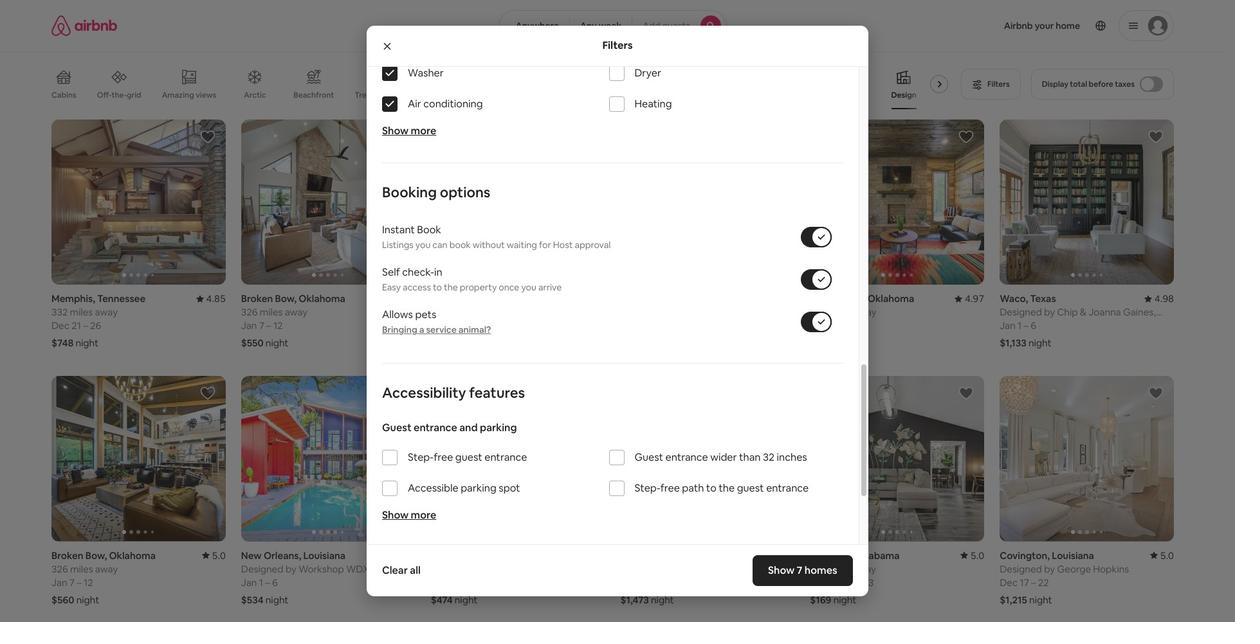Task type: vqa. For each thing, say whether or not it's contained in the screenshot.
'Online Experiences'
no



Task type: describe. For each thing, give the bounding box(es) containing it.
features
[[469, 384, 525, 402]]

broken for broken bow, oklahoma 326 miles away jan 7 – 12 $550 night
[[241, 293, 273, 305]]

clear all button
[[376, 558, 427, 584]]

book
[[417, 223, 441, 237]]

jan 1 – 6 $1,133 night
[[1000, 320, 1052, 350]]

add to wishlist: huntsville, alabama image
[[959, 386, 974, 402]]

approval
[[575, 239, 611, 251]]

night inside 'new orleans, louisiana designed by workshop wdxl jan 1 – 6 $534 night'
[[266, 594, 288, 606]]

miles inside memphis, tennessee 332 miles away dec 21 – 26 $748 night
[[70, 306, 93, 319]]

inches
[[777, 451, 807, 465]]

louisiana inside covington, louisiana designed by george hopkins dec 17 – 22 $1,215 night
[[1052, 550, 1094, 562]]

omg!
[[482, 90, 502, 100]]

5.0 out of 5 average rating image for broken bow, oklahoma 326 miles away jan 7 – 12 $560 night
[[202, 550, 226, 562]]

a
[[419, 324, 424, 336]]

dec inside gainesville, texas designed by tammy walker dec 23 – 28
[[431, 320, 449, 332]]

clear
[[382, 564, 408, 578]]

1 show more button from the top
[[382, 124, 436, 138]]

21
[[72, 320, 81, 332]]

5.0 for covington, louisiana designed by george hopkins dec 17 – 22 $1,215 night
[[1160, 550, 1174, 562]]

4.98
[[1155, 293, 1174, 305]]

show 7 homes
[[768, 564, 838, 578]]

step- for step-free path to the guest entrance
[[635, 482, 661, 496]]

animal?
[[459, 324, 491, 336]]

– inside jan 1 – 6 $1,133 night
[[1024, 320, 1029, 332]]

wider
[[710, 451, 737, 465]]

away for broken bow, oklahoma 326 miles away jan 7 – 12 $560 night
[[95, 563, 118, 576]]

1 more from the top
[[411, 124, 436, 138]]

7 inside filters 'dialog'
[[797, 564, 803, 578]]

wdxl
[[346, 563, 374, 576]]

than
[[739, 451, 761, 465]]

night inside broken bow, oklahoma 326 miles away jan 7 – 12 $550 night
[[266, 337, 289, 350]]

accessible parking spot
[[408, 482, 520, 496]]

free for guest
[[434, 451, 453, 465]]

7 for broken bow, oklahoma 326 miles away jan 7 – 12 $560 night
[[69, 577, 75, 589]]

jan inside broken bow, oklahoma 326 miles away jan 7 – 12 $550 night
[[241, 320, 257, 332]]

grid
[[127, 90, 141, 100]]

– inside 'new orleans, louisiana designed by workshop wdxl jan 1 – 6 $534 night'
[[265, 577, 270, 589]]

night inside "huntsville, alabama 397 miles away dec 29 – jan 3 $169 night"
[[834, 594, 857, 606]]

memphis,
[[51, 293, 95, 305]]

12 for broken bow, oklahoma 326 miles away jan 7 – 12 $560 night
[[84, 577, 93, 589]]

4.98 out of 5 average rating image
[[1144, 293, 1174, 305]]

walker
[[523, 306, 554, 319]]

jan inside broken bow, oklahoma 326 miles away jan 7 – 12 $560 night
[[51, 577, 67, 589]]

miles inside "huntsville, alabama 397 miles away dec 29 – jan 3 $169 night"
[[828, 563, 851, 576]]

3
[[868, 577, 874, 589]]

self check-in easy access to the property once you arrive
[[382, 266, 562, 294]]

spot
[[499, 482, 520, 496]]

jan inside 'new orleans, louisiana designed by workshop wdxl jan 1 – 6 $534 night'
[[241, 577, 257, 589]]

– inside memphis, tennessee 332 miles away dec 21 – 26 $748 night
[[83, 320, 88, 332]]

by for waco,
[[1044, 306, 1055, 319]]

waiting
[[507, 239, 537, 251]]

away inside memphis, tennessee 332 miles away dec 21 – 26 $748 night
[[95, 306, 118, 319]]

&
[[1080, 306, 1087, 319]]

mansions
[[418, 90, 452, 100]]

add to wishlist: new orleans, louisiana image
[[390, 386, 405, 402]]

lakefront
[[596, 90, 632, 100]]

total
[[1070, 79, 1087, 89]]

you inside self check-in easy access to the property once you arrive
[[521, 282, 536, 294]]

display total before taxes
[[1042, 79, 1135, 89]]

$560
[[51, 594, 74, 606]]

26
[[90, 320, 101, 332]]

miles for broken bow, oklahoma 326 miles away jan 7 – 12 $550 night
[[260, 306, 283, 319]]

bow, for broken bow, oklahoma 338 miles away jan 7 – 12
[[844, 293, 866, 305]]

$1,473
[[621, 594, 649, 606]]

step-free path to the guest entrance
[[635, 482, 809, 496]]

$1,133
[[1000, 337, 1027, 350]]

$550
[[241, 337, 264, 350]]

show more for first 'show more' button from the bottom of the filters 'dialog'
[[382, 509, 436, 523]]

add to wishlist: memphis, tennessee image
[[200, 129, 215, 145]]

check-
[[402, 266, 434, 279]]

4.85
[[206, 293, 226, 305]]

group containing off-the-grid
[[51, 59, 954, 109]]

add guests
[[643, 20, 690, 32]]

0 horizontal spatial joanna
[[1000, 319, 1032, 331]]

options
[[440, 184, 491, 202]]

new orleans, louisiana designed by workshop wdxl jan 1 – 6 $534 night
[[241, 550, 374, 606]]

new
[[241, 550, 262, 562]]

step- for step-free guest entrance
[[408, 451, 434, 465]]

profile element
[[742, 0, 1174, 51]]

miles for broken bow, oklahoma 326 miles away jan 7 – 12 $560 night
[[70, 563, 93, 576]]

bringing
[[382, 324, 417, 336]]

arrive
[[538, 282, 562, 294]]

trending
[[655, 90, 687, 100]]

free for path
[[661, 482, 680, 496]]

waco,
[[1000, 293, 1028, 305]]

1 horizontal spatial gaines,
[[1123, 306, 1156, 319]]

338
[[810, 306, 827, 319]]

show more for first 'show more' button
[[382, 124, 436, 138]]

heating
[[635, 97, 672, 111]]

2 vertical spatial show
[[768, 564, 795, 578]]

gainesville, texas designed by tammy walker dec 23 – 28
[[431, 293, 554, 332]]

by for covington,
[[1044, 563, 1055, 576]]

12 for broken bow, oklahoma 338 miles away jan 7 – 12
[[842, 320, 852, 332]]

add guests button
[[632, 10, 726, 41]]

broken bow, oklahoma 326 miles away jan 7 – 12 $550 night
[[241, 293, 345, 350]]

bow, for broken bow, oklahoma 326 miles away jan 7 – 12 $550 night
[[275, 293, 297, 305]]

guest entrance wider than 32 inches
[[635, 451, 807, 465]]

treehouses
[[355, 90, 397, 100]]

add to wishlist: broken bow, oklahoma image for broken bow, oklahoma 326 miles away jan 7 – 12 $550 night
[[390, 129, 405, 145]]

2 more from the top
[[411, 509, 436, 523]]

$169
[[810, 594, 832, 606]]

guests
[[662, 20, 690, 32]]

away inside "huntsville, alabama 397 miles away dec 29 – jan 3 $169 night"
[[853, 563, 876, 576]]

washer
[[408, 66, 444, 80]]

clear all
[[382, 564, 421, 578]]

dec inside memphis, tennessee 332 miles away dec 21 – 26 $748 night
[[51, 320, 69, 332]]

air conditioning
[[408, 97, 483, 111]]

oklahoma for broken bow, oklahoma 326 miles away jan 7 – 12 $560 night
[[109, 550, 156, 562]]

entrance up path
[[666, 451, 708, 465]]

bow, for broken bow, oklahoma 326 miles away jan 7 – 12 $560 night
[[85, 550, 107, 562]]

5.0 for huntsville, alabama 397 miles away dec 29 – jan 3 $169 night
[[971, 550, 985, 562]]

7 for broken bow, oklahoma 326 miles away jan 7 – 12 $550 night
[[259, 320, 264, 332]]

broken for broken bow, oklahoma 338 miles away jan 7 – 12
[[810, 293, 842, 305]]

6 inside jan 1 – 6 $1,133 night
[[1031, 320, 1037, 332]]

night inside memphis, tennessee 332 miles away dec 21 – 26 $748 night
[[76, 337, 98, 350]]

1 vertical spatial guest
[[737, 482, 764, 496]]

off-the-grid
[[97, 90, 141, 100]]

alabama
[[859, 550, 900, 562]]

huntsville, alabama 397 miles away dec 29 – jan 3 $169 night
[[810, 550, 900, 606]]

tropical
[[833, 90, 862, 100]]

broken bow, oklahoma 326 miles away jan 7 – 12 $560 night
[[51, 550, 156, 606]]

hopkins
[[1093, 563, 1129, 576]]

1 vertical spatial parking
[[461, 482, 497, 496]]

show for first 'show more' button
[[382, 124, 409, 138]]

designed inside 'new orleans, louisiana designed by workshop wdxl jan 1 – 6 $534 night'
[[241, 563, 283, 576]]

miles for broken bow, oklahoma 338 miles away jan 7 – 12
[[829, 306, 852, 319]]

332
[[51, 306, 68, 319]]

once
[[499, 282, 519, 294]]

service
[[426, 324, 457, 336]]

6 inside 'new orleans, louisiana designed by workshop wdxl jan 1 – 6 $534 night'
[[272, 577, 278, 589]]

4.85 out of 5 average rating image
[[196, 293, 226, 305]]

– inside gainesville, texas designed by tammy walker dec 23 – 28
[[464, 320, 469, 332]]

design
[[891, 90, 917, 100]]



Task type: locate. For each thing, give the bounding box(es) containing it.
away for broken bow, oklahoma 326 miles away jan 7 – 12 $550 night
[[285, 306, 308, 319]]

miles inside broken bow, oklahoma 326 miles away jan 7 – 12 $550 night
[[260, 306, 283, 319]]

oklahoma for broken bow, oklahoma 338 miles away jan 7 – 12
[[868, 293, 914, 305]]

homes
[[805, 564, 838, 578]]

add to wishlist: broken bow, oklahoma image for broken bow, oklahoma 326 miles away jan 7 – 12 $560 night
[[200, 386, 215, 402]]

texas inside gainesville, texas designed by tammy walker dec 23 – 28
[[484, 293, 510, 305]]

oklahoma for broken bow, oklahoma 326 miles away jan 7 – 12 $550 night
[[299, 293, 345, 305]]

guest for guest entrance wider than 32 inches
[[635, 451, 663, 465]]

designed inside covington, louisiana designed by george hopkins dec 17 – 22 $1,215 night
[[1000, 563, 1042, 576]]

bow, inside broken bow, oklahoma 326 miles away jan 7 – 12 $550 night
[[275, 293, 297, 305]]

night down the '26'
[[76, 337, 98, 350]]

night down "29" on the right of page
[[834, 594, 857, 606]]

designed for covington,
[[1000, 563, 1042, 576]]

broken bow, oklahoma 338 miles away jan 7 – 12
[[810, 293, 914, 332]]

5.0 out of 5 average rating image left covington,
[[960, 550, 985, 562]]

guest down and
[[455, 451, 482, 465]]

conditioning
[[424, 97, 483, 111]]

oklahoma inside broken bow, oklahoma 338 miles away jan 7 – 12
[[868, 293, 914, 305]]

1 horizontal spatial to
[[706, 482, 717, 496]]

0 vertical spatial parking
[[480, 422, 517, 435]]

joanna right &
[[1089, 306, 1121, 319]]

jan inside jan 1 – 6 $1,133 night
[[1000, 320, 1016, 332]]

step- up accessible
[[408, 451, 434, 465]]

night right $474
[[455, 594, 478, 606]]

0 vertical spatial show
[[382, 124, 409, 138]]

7 inside broken bow, oklahoma 338 miles away jan 7 – 12
[[828, 320, 833, 332]]

group
[[51, 59, 954, 109], [51, 120, 226, 285], [241, 120, 415, 285], [431, 120, 605, 285], [621, 120, 795, 285], [810, 120, 1159, 285], [1000, 120, 1174, 285], [51, 377, 226, 542], [241, 377, 415, 542], [431, 377, 605, 542], [621, 377, 795, 542], [810, 377, 985, 542], [1000, 377, 1174, 542]]

jan down 338
[[810, 320, 826, 332]]

texas right waco,
[[1030, 293, 1056, 305]]

miles up the $550
[[260, 306, 283, 319]]

by up 28
[[475, 306, 486, 319]]

broken up $560
[[51, 550, 83, 562]]

instant
[[382, 223, 415, 237]]

1 vertical spatial to
[[706, 482, 717, 496]]

5.0 out of 5 average rating image for huntsville, alabama 397 miles away dec 29 – jan 3 $169 night
[[960, 550, 985, 562]]

1 vertical spatial free
[[661, 482, 680, 496]]

dec left 23
[[431, 320, 449, 332]]

5.0 out of 5 average rating image
[[202, 550, 226, 562], [960, 550, 985, 562]]

entrance up spot at bottom left
[[485, 451, 527, 465]]

0 horizontal spatial guest
[[382, 422, 412, 435]]

0 vertical spatial you
[[416, 239, 431, 251]]

easy
[[382, 282, 401, 294]]

oklahoma inside broken bow, oklahoma 326 miles away jan 7 – 12 $550 night
[[299, 293, 345, 305]]

away inside broken bow, oklahoma 326 miles away jan 7 – 12 $550 night
[[285, 306, 308, 319]]

7 inside broken bow, oklahoma 326 miles away jan 7 – 12 $550 night
[[259, 320, 264, 332]]

miles
[[70, 306, 93, 319], [260, 306, 283, 319], [829, 306, 852, 319], [70, 563, 93, 576], [828, 563, 851, 576]]

display
[[1042, 79, 1069, 89]]

any week
[[580, 20, 622, 32]]

None search field
[[500, 10, 726, 41]]

show left 397
[[768, 564, 795, 578]]

show more down air
[[382, 124, 436, 138]]

2 horizontal spatial broken
[[810, 293, 842, 305]]

0 horizontal spatial broken
[[51, 550, 83, 562]]

dec
[[51, 320, 69, 332], [431, 320, 449, 332], [810, 577, 828, 589], [1000, 577, 1018, 589]]

0 vertical spatial to
[[433, 282, 442, 294]]

1 horizontal spatial joanna
[[1089, 306, 1121, 319]]

waco, texas designed by chip & joanna gaines, joanna gaines, magnolia network
[[1000, 293, 1156, 331]]

7 inside broken bow, oklahoma 326 miles away jan 7 – 12 $560 night
[[69, 577, 75, 589]]

parking left spot at bottom left
[[461, 482, 497, 496]]

1 horizontal spatial oklahoma
[[299, 293, 345, 305]]

2 show more from the top
[[382, 509, 436, 523]]

0 horizontal spatial you
[[416, 239, 431, 251]]

5.0
[[212, 550, 226, 562], [971, 550, 985, 562], [1160, 550, 1174, 562]]

by down orleans, at the left of the page
[[286, 563, 297, 576]]

texas up 'tammy'
[[484, 293, 510, 305]]

night right the $550
[[266, 337, 289, 350]]

texas for tammy
[[484, 293, 510, 305]]

cabins
[[51, 90, 76, 100]]

1 horizontal spatial bow,
[[275, 293, 297, 305]]

miles inside broken bow, oklahoma 326 miles away jan 7 – 12 $560 night
[[70, 563, 93, 576]]

guest for guest entrance and parking
[[382, 422, 412, 435]]

night right the $1,133
[[1029, 337, 1052, 350]]

the inside self check-in easy access to the property once you arrive
[[444, 282, 458, 294]]

1 texas from the left
[[484, 293, 510, 305]]

– inside covington, louisiana designed by george hopkins dec 17 – 22 $1,215 night
[[1031, 577, 1036, 589]]

parking right and
[[480, 422, 517, 435]]

oklahoma inside broken bow, oklahoma 326 miles away jan 7 – 12 $560 night
[[109, 550, 156, 562]]

1 horizontal spatial 12
[[273, 320, 283, 332]]

23
[[451, 320, 462, 332]]

397
[[810, 563, 826, 576]]

more down air
[[411, 124, 436, 138]]

2 horizontal spatial bow,
[[844, 293, 866, 305]]

show down accessible
[[382, 509, 409, 523]]

miles up "29" on the right of page
[[828, 563, 851, 576]]

1 vertical spatial the
[[719, 482, 735, 496]]

pets
[[415, 308, 437, 322]]

louisiana up the workshop
[[303, 550, 346, 562]]

jan up $560
[[51, 577, 67, 589]]

you
[[416, 239, 431, 251], [521, 282, 536, 294]]

network
[[1111, 319, 1150, 331]]

326 for broken bow, oklahoma 326 miles away jan 7 – 12 $550 night
[[241, 306, 258, 319]]

0 vertical spatial 6
[[1031, 320, 1037, 332]]

booking options
[[382, 184, 491, 202]]

326 up $560
[[51, 563, 68, 576]]

the left property at top left
[[444, 282, 458, 294]]

– inside broken bow, oklahoma 326 miles away jan 7 – 12 $560 night
[[77, 577, 82, 589]]

guest down than
[[737, 482, 764, 496]]

2 5.0 from the left
[[971, 550, 985, 562]]

1 horizontal spatial guest
[[635, 451, 663, 465]]

7 for broken bow, oklahoma 338 miles away jan 7 – 12
[[828, 320, 833, 332]]

to right path
[[706, 482, 717, 496]]

0 horizontal spatial louisiana
[[303, 550, 346, 562]]

guest
[[382, 422, 412, 435], [635, 451, 663, 465]]

jan up the $1,133
[[1000, 320, 1016, 332]]

0 horizontal spatial bow,
[[85, 550, 107, 562]]

1 up the "$534"
[[259, 577, 263, 589]]

2 texas from the left
[[1030, 293, 1056, 305]]

1 horizontal spatial free
[[661, 482, 680, 496]]

broken inside broken bow, oklahoma 338 miles away jan 7 – 12
[[810, 293, 842, 305]]

broken inside broken bow, oklahoma 326 miles away jan 7 – 12 $560 night
[[51, 550, 83, 562]]

1 horizontal spatial 5.0
[[971, 550, 985, 562]]

by for gainesville,
[[475, 306, 486, 319]]

0 vertical spatial 1
[[1018, 320, 1022, 332]]

entrance left and
[[414, 422, 457, 435]]

1 vertical spatial step-
[[635, 482, 661, 496]]

oklahoma
[[299, 293, 345, 305], [868, 293, 914, 305], [109, 550, 156, 562]]

away
[[95, 306, 118, 319], [285, 306, 308, 319], [854, 306, 877, 319], [95, 563, 118, 576], [853, 563, 876, 576]]

louisiana up george
[[1052, 550, 1094, 562]]

tammy
[[488, 306, 521, 319]]

designed for gainesville,
[[431, 306, 473, 319]]

1 vertical spatial you
[[521, 282, 536, 294]]

miles inside broken bow, oklahoma 338 miles away jan 7 – 12
[[829, 306, 852, 319]]

4.97
[[965, 293, 985, 305]]

12
[[273, 320, 283, 332], [842, 320, 852, 332], [84, 577, 93, 589]]

night inside jan 1 – 6 $1,133 night
[[1029, 337, 1052, 350]]

0 horizontal spatial gaines,
[[1034, 319, 1067, 331]]

path
[[682, 482, 704, 496]]

add to wishlist: broken bow, oklahoma image
[[390, 129, 405, 145], [959, 129, 974, 145], [200, 386, 215, 402]]

0 vertical spatial guest
[[455, 451, 482, 465]]

1 horizontal spatial add to wishlist: broken bow, oklahoma image
[[390, 129, 405, 145]]

step-
[[408, 451, 434, 465], [635, 482, 661, 496]]

2 horizontal spatial 12
[[842, 320, 852, 332]]

0 horizontal spatial 1
[[259, 577, 263, 589]]

1 vertical spatial 6
[[272, 577, 278, 589]]

texas inside waco, texas designed by chip & joanna gaines, joanna gaines, magnolia network
[[1030, 293, 1056, 305]]

1 louisiana from the left
[[303, 550, 346, 562]]

gaines,
[[1123, 306, 1156, 319], [1034, 319, 1067, 331]]

joanna up the $1,133
[[1000, 319, 1032, 331]]

12 for broken bow, oklahoma 326 miles away jan 7 – 12 $550 night
[[273, 320, 283, 332]]

gaines, down 4.98 out of 5 average rating icon
[[1123, 306, 1156, 319]]

0 horizontal spatial add to wishlist: broken bow, oklahoma image
[[200, 386, 215, 402]]

night right the $1,473
[[651, 594, 674, 606]]

$748
[[51, 337, 73, 350]]

– inside broken bow, oklahoma 338 miles away jan 7 – 12
[[836, 320, 840, 332]]

4.97 out of 5 average rating image
[[955, 293, 985, 305]]

night inside covington, louisiana designed by george hopkins dec 17 – 22 $1,215 night
[[1029, 594, 1052, 606]]

32
[[763, 451, 775, 465]]

0 horizontal spatial the
[[444, 282, 458, 294]]

workshop
[[299, 563, 344, 576]]

1 inside jan 1 – 6 $1,133 night
[[1018, 320, 1022, 332]]

away inside broken bow, oklahoma 326 miles away jan 7 – 12 $560 night
[[95, 563, 118, 576]]

1 vertical spatial show more
[[382, 509, 436, 523]]

filters dialog
[[367, 0, 869, 597]]

designed down waco,
[[1000, 306, 1042, 319]]

off-
[[97, 90, 112, 100]]

0 horizontal spatial guest
[[455, 451, 482, 465]]

1 vertical spatial 1
[[259, 577, 263, 589]]

326 inside broken bow, oklahoma 326 miles away jan 7 – 12 $560 night
[[51, 563, 68, 576]]

dec down 397
[[810, 577, 828, 589]]

book
[[450, 239, 471, 251]]

covington, louisiana designed by george hopkins dec 17 – 22 $1,215 night
[[1000, 550, 1129, 606]]

– inside "huntsville, alabama 397 miles away dec 29 – jan 3 $169 night"
[[843, 577, 848, 589]]

5.0 out of 5 average rating image left new
[[202, 550, 226, 562]]

1 horizontal spatial you
[[521, 282, 536, 294]]

17
[[1020, 577, 1029, 589]]

by left chip
[[1044, 306, 1055, 319]]

allows pets bringing a service animal?
[[382, 308, 491, 336]]

filters
[[602, 39, 633, 52]]

0 vertical spatial show more
[[382, 124, 436, 138]]

orleans,
[[264, 550, 301, 562]]

show
[[382, 124, 409, 138], [382, 509, 409, 523], [768, 564, 795, 578]]

0 horizontal spatial 6
[[272, 577, 278, 589]]

bringing a service animal? button
[[382, 324, 491, 336]]

1 horizontal spatial louisiana
[[1052, 550, 1094, 562]]

show for first 'show more' button from the bottom of the filters 'dialog'
[[382, 509, 409, 523]]

you right once
[[521, 282, 536, 294]]

dryer
[[635, 66, 661, 80]]

1 vertical spatial show
[[382, 509, 409, 523]]

2 horizontal spatial oklahoma
[[868, 293, 914, 305]]

1 show more from the top
[[382, 124, 436, 138]]

1 up the $1,133
[[1018, 320, 1022, 332]]

5.0 for broken bow, oklahoma 326 miles away jan 7 – 12 $560 night
[[212, 550, 226, 562]]

0 vertical spatial more
[[411, 124, 436, 138]]

free left path
[[661, 482, 680, 496]]

gaines, left &
[[1034, 319, 1067, 331]]

1 horizontal spatial 5.0 out of 5 average rating image
[[960, 550, 985, 562]]

5.0 out of 5 average rating image
[[1150, 550, 1174, 562]]

29
[[830, 577, 841, 589]]

the down wider
[[719, 482, 735, 496]]

jan inside "huntsville, alabama 397 miles away dec 29 – jan 3 $169 night"
[[850, 577, 866, 589]]

to down in
[[433, 282, 442, 294]]

0 horizontal spatial oklahoma
[[109, 550, 156, 562]]

the-
[[112, 90, 127, 100]]

jan up the "$534"
[[241, 577, 257, 589]]

1
[[1018, 320, 1022, 332], [259, 577, 263, 589]]

0 vertical spatial the
[[444, 282, 458, 294]]

the
[[444, 282, 458, 294], [719, 482, 735, 496]]

jan left the 3
[[850, 577, 866, 589]]

accessibility features
[[382, 384, 525, 402]]

night right the "$534"
[[266, 594, 288, 606]]

air
[[408, 97, 421, 111]]

show down air
[[382, 124, 409, 138]]

magnolia
[[1069, 319, 1109, 331]]

access
[[403, 282, 431, 294]]

by inside waco, texas designed by chip & joanna gaines, joanna gaines, magnolia network
[[1044, 306, 1055, 319]]

1 vertical spatial 326
[[51, 563, 68, 576]]

broken right 4.85
[[241, 293, 273, 305]]

2 show more button from the top
[[382, 509, 436, 523]]

12 inside broken bow, oklahoma 326 miles away jan 7 – 12 $550 night
[[273, 320, 283, 332]]

more down accessible
[[411, 509, 436, 523]]

night right $560
[[76, 594, 99, 606]]

1 horizontal spatial broken
[[241, 293, 273, 305]]

miles up $560
[[70, 563, 93, 576]]

broken up 338
[[810, 293, 842, 305]]

show more button down accessible
[[382, 509, 436, 523]]

designed for waco,
[[1000, 306, 1042, 319]]

beachfront
[[294, 90, 334, 100]]

bow, inside broken bow, oklahoma 338 miles away jan 7 – 12
[[844, 293, 866, 305]]

designed inside gainesville, texas designed by tammy walker dec 23 – 28
[[431, 306, 473, 319]]

0 horizontal spatial free
[[434, 451, 453, 465]]

326 for broken bow, oklahoma 326 miles away jan 7 – 12 $560 night
[[51, 563, 68, 576]]

none search field containing anywhere
[[500, 10, 726, 41]]

bow, inside broken bow, oklahoma 326 miles away jan 7 – 12 $560 night
[[85, 550, 107, 562]]

1 horizontal spatial texas
[[1030, 293, 1056, 305]]

away for broken bow, oklahoma 338 miles away jan 7 – 12
[[854, 306, 877, 319]]

2 horizontal spatial 5.0
[[1160, 550, 1174, 562]]

dec inside "huntsville, alabama 397 miles away dec 29 – jan 3 $169 night"
[[810, 577, 828, 589]]

1 horizontal spatial 1
[[1018, 320, 1022, 332]]

dec down 332 in the left of the page
[[51, 320, 69, 332]]

miles right 338
[[829, 306, 852, 319]]

add to wishlist: broken bow, oklahoma image for broken bow, oklahoma 338 miles away jan 7 – 12
[[959, 129, 974, 145]]

free down the guest entrance and parking
[[434, 451, 453, 465]]

miles up 21
[[70, 306, 93, 319]]

$474 night
[[431, 594, 478, 606]]

property
[[460, 282, 497, 294]]

by up 22
[[1044, 563, 1055, 576]]

anywhere button
[[500, 10, 570, 41]]

show more
[[382, 124, 436, 138], [382, 509, 436, 523]]

0 horizontal spatial to
[[433, 282, 442, 294]]

1 vertical spatial more
[[411, 509, 436, 523]]

add to wishlist: waco, texas image
[[1148, 129, 1164, 145]]

1 horizontal spatial the
[[719, 482, 735, 496]]

0 vertical spatial guest
[[382, 422, 412, 435]]

entrance
[[414, 422, 457, 435], [485, 451, 527, 465], [666, 451, 708, 465], [766, 482, 809, 496]]

amazing views
[[162, 90, 216, 100]]

326 inside broken bow, oklahoma 326 miles away jan 7 – 12 $550 night
[[241, 306, 258, 319]]

0 horizontal spatial step-
[[408, 451, 434, 465]]

dec left '17'
[[1000, 577, 1018, 589]]

jan inside broken bow, oklahoma 338 miles away jan 7 – 12
[[810, 320, 826, 332]]

without
[[473, 239, 505, 251]]

designed inside waco, texas designed by chip & joanna gaines, joanna gaines, magnolia network
[[1000, 306, 1042, 319]]

designed down new
[[241, 563, 283, 576]]

instant book listings you can book without waiting for host approval
[[382, 223, 611, 251]]

louisiana inside 'new orleans, louisiana designed by workshop wdxl jan 1 – 6 $534 night'
[[303, 550, 346, 562]]

0 horizontal spatial 5.0
[[212, 550, 226, 562]]

0 vertical spatial step-
[[408, 451, 434, 465]]

away inside broken bow, oklahoma 338 miles away jan 7 – 12
[[854, 306, 877, 319]]

by inside covington, louisiana designed by george hopkins dec 17 – 22 $1,215 night
[[1044, 563, 1055, 576]]

night inside broken bow, oklahoma 326 miles away jan 7 – 12 $560 night
[[76, 594, 99, 606]]

step- left path
[[635, 482, 661, 496]]

0 horizontal spatial texas
[[484, 293, 510, 305]]

1 horizontal spatial step-
[[635, 482, 661, 496]]

0 horizontal spatial 12
[[84, 577, 93, 589]]

before
[[1089, 79, 1113, 89]]

0 horizontal spatial 326
[[51, 563, 68, 576]]

for
[[539, 239, 551, 251]]

all
[[410, 564, 421, 578]]

1 vertical spatial guest
[[635, 451, 663, 465]]

broken for broken bow, oklahoma 326 miles away jan 7 – 12 $560 night
[[51, 550, 83, 562]]

free
[[434, 451, 453, 465], [661, 482, 680, 496]]

george
[[1057, 563, 1091, 576]]

add to wishlist: covington, louisiana image
[[1148, 386, 1164, 402]]

326 up the $550
[[241, 306, 258, 319]]

1 horizontal spatial 326
[[241, 306, 258, 319]]

dec inside covington, louisiana designed by george hopkins dec 17 – 22 $1,215 night
[[1000, 577, 1018, 589]]

night down 22
[[1029, 594, 1052, 606]]

0 vertical spatial free
[[434, 451, 453, 465]]

by inside 'new orleans, louisiana designed by workshop wdxl jan 1 – 6 $534 night'
[[286, 563, 297, 576]]

1 horizontal spatial guest
[[737, 482, 764, 496]]

allows
[[382, 308, 413, 322]]

designed up 23
[[431, 306, 473, 319]]

entrance down inches
[[766, 482, 809, 496]]

326
[[241, 306, 258, 319], [51, 563, 68, 576]]

1 5.0 from the left
[[212, 550, 226, 562]]

show 7 homes link
[[753, 556, 853, 587]]

jan up the $550
[[241, 320, 257, 332]]

1 5.0 out of 5 average rating image from the left
[[202, 550, 226, 562]]

to inside self check-in easy access to the property once you arrive
[[433, 282, 442, 294]]

amazing
[[162, 90, 194, 100]]

guest
[[455, 451, 482, 465], [737, 482, 764, 496]]

broken inside broken bow, oklahoma 326 miles away jan 7 – 12 $550 night
[[241, 293, 273, 305]]

show more down accessible
[[382, 509, 436, 523]]

2 louisiana from the left
[[1052, 550, 1094, 562]]

0 vertical spatial 326
[[241, 306, 258, 319]]

2 horizontal spatial add to wishlist: broken bow, oklahoma image
[[959, 129, 974, 145]]

– inside broken bow, oklahoma 326 miles away jan 7 – 12 $550 night
[[266, 320, 271, 332]]

by inside gainesville, texas designed by tammy walker dec 23 – 28
[[475, 306, 486, 319]]

2 5.0 out of 5 average rating image from the left
[[960, 550, 985, 562]]

1 inside 'new orleans, louisiana designed by workshop wdxl jan 1 – 6 $534 night'
[[259, 577, 263, 589]]

12 inside broken bow, oklahoma 338 miles away jan 7 – 12
[[842, 320, 852, 332]]

3 5.0 from the left
[[1160, 550, 1174, 562]]

designed up '17'
[[1000, 563, 1042, 576]]

you down book
[[416, 239, 431, 251]]

0 vertical spatial show more button
[[382, 124, 436, 138]]

1 horizontal spatial 6
[[1031, 320, 1037, 332]]

covington,
[[1000, 550, 1050, 562]]

you inside "instant book listings you can book without waiting for host approval"
[[416, 239, 431, 251]]

0 horizontal spatial 5.0 out of 5 average rating image
[[202, 550, 226, 562]]

7
[[259, 320, 264, 332], [828, 320, 833, 332], [797, 564, 803, 578], [69, 577, 75, 589]]

texas for chip
[[1030, 293, 1056, 305]]

12 inside broken bow, oklahoma 326 miles away jan 7 – 12 $560 night
[[84, 577, 93, 589]]

1 vertical spatial show more button
[[382, 509, 436, 523]]

show more button down air
[[382, 124, 436, 138]]



